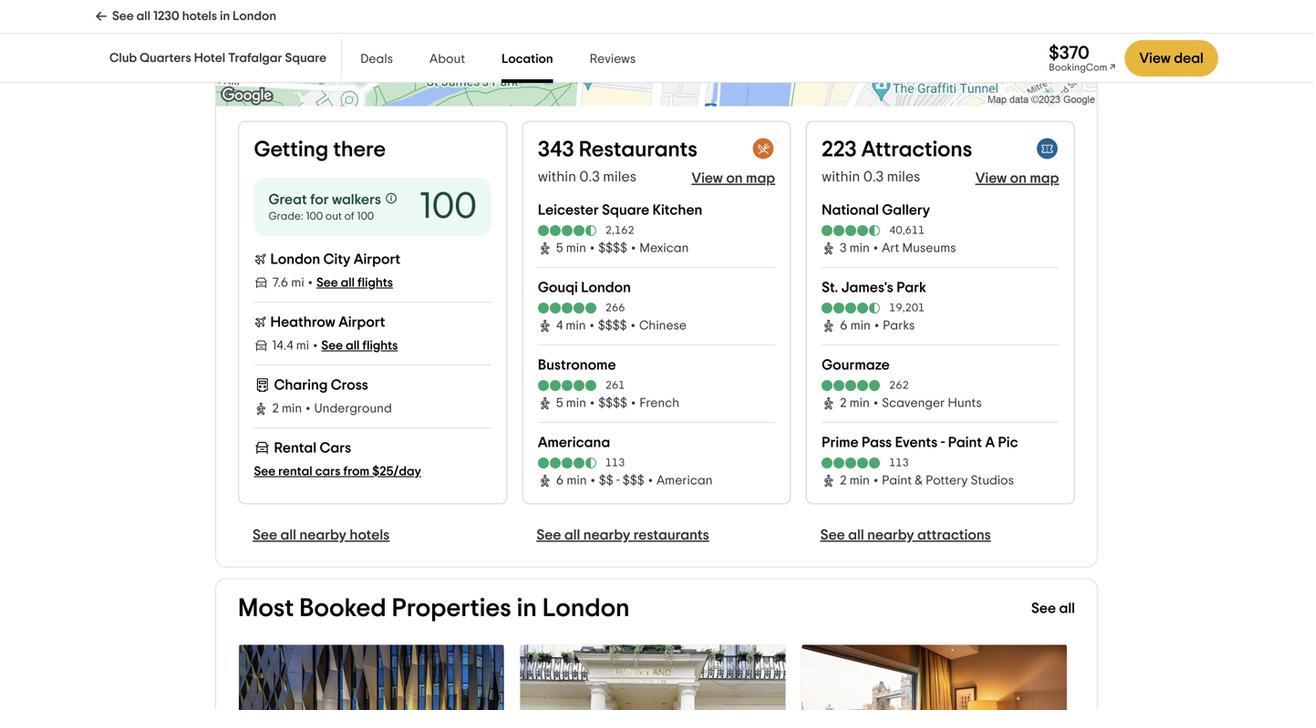 Task type: describe. For each thing, give the bounding box(es) containing it.
5.0 of 5 bubbles. 266 reviews element
[[536, 302, 776, 315]]

view for 343 restaurants
[[692, 171, 724, 186]]

booked
[[300, 596, 387, 622]]

343 restaurants
[[538, 139, 698, 161]]

see all nearby hotels link
[[253, 527, 390, 544]]

hotels for 1230
[[182, 10, 217, 23]]

1 vertical spatial airport
[[339, 315, 386, 330]]

6 for americana
[[556, 475, 564, 488]]

getting
[[254, 139, 329, 161]]

mi for heathrow
[[296, 340, 309, 353]]

london up 7.6 mi
[[271, 252, 321, 267]]

• down the charing
[[306, 403, 311, 416]]

262 link
[[820, 380, 1060, 392]]

national
[[822, 203, 880, 218]]

&
[[915, 475, 923, 488]]

2 min down the charing
[[272, 403, 302, 416]]

great
[[269, 193, 307, 207]]

scavenger
[[883, 397, 946, 410]]

gouqi london
[[538, 281, 631, 295]]

chinese
[[640, 320, 687, 333]]

• down the 5.0 of 5 bubbles. 266 reviews element at the top of the page
[[631, 320, 636, 333]]

266 link
[[536, 302, 776, 315]]

parks
[[883, 320, 915, 333]]

see for see all 1230 hotels in london
[[112, 10, 134, 23]]

mi for london
[[291, 277, 304, 290]]

within for 343
[[538, 170, 577, 184]]

see all flights link for city
[[317, 276, 393, 291]]

americana link
[[538, 434, 776, 452]]

2 min for prime pass events - paint a pic
[[841, 475, 870, 488]]

all for see all nearby attractions
[[849, 528, 865, 543]]

min for st. james's park
[[851, 320, 871, 333]]

gouqi london link
[[538, 279, 776, 297]]

of
[[345, 211, 355, 222]]

rental cars
[[274, 441, 351, 456]]

$25/day
[[373, 466, 421, 479]]

cars
[[320, 441, 351, 456]]

113 link for restaurants
[[536, 457, 776, 470]]

• parks
[[875, 320, 915, 333]]

see all nearby attractions
[[821, 528, 992, 543]]

view deal button
[[1126, 40, 1219, 77]]

london city airport
[[271, 252, 401, 267]]

• right the '14.4 mi'
[[313, 340, 318, 353]]

5.0 of 5 bubbles. 261 reviews element
[[536, 380, 776, 392]]

• underground
[[306, 403, 392, 416]]

most
[[238, 596, 294, 622]]

• scavenger hunts
[[874, 397, 982, 410]]

cars
[[315, 466, 341, 479]]

5 min for bustronome
[[556, 397, 587, 410]]

5.0 of 5 bubbles. 262 reviews element
[[820, 380, 1060, 392]]

min for gourmaze
[[850, 397, 870, 410]]

grade:
[[269, 211, 304, 222]]

see all flights link for airport
[[322, 339, 398, 354]]

view deal
[[1140, 51, 1204, 66]]

all for see all nearby restaurants
[[565, 528, 581, 543]]

mexican
[[640, 242, 689, 255]]

cross
[[331, 378, 369, 393]]

• see all flights for city
[[308, 277, 393, 290]]

james's
[[842, 281, 894, 295]]

kitchen
[[653, 203, 703, 218]]

a
[[986, 436, 996, 450]]

262
[[890, 381, 910, 391]]

rental
[[278, 466, 313, 479]]

4.5 of 5 bubbles. 113 reviews element
[[536, 457, 776, 470]]

7.6
[[272, 277, 289, 290]]

$$$
[[623, 475, 645, 488]]

gourmaze
[[822, 358, 890, 373]]

bookingcom
[[1050, 63, 1108, 73]]

1230
[[153, 10, 180, 23]]

2 down the charing
[[272, 403, 279, 416]]

flights for airport
[[363, 340, 398, 353]]

4.5 of 5 bubbles. 2,162 reviews element
[[536, 224, 776, 237]]

bustronome
[[538, 358, 616, 373]]

see all
[[1032, 602, 1076, 616]]

14.4
[[272, 340, 293, 353]]

2 for prime pass events - paint a pic
[[841, 475, 847, 488]]

113 for restaurants
[[606, 458, 625, 469]]

0 vertical spatial airport
[[354, 252, 401, 267]]

min for leicester square kitchen
[[566, 242, 587, 255]]

19,201 link
[[820, 302, 1060, 315]]

trafalgar
[[228, 52, 282, 65]]

map for 343 restaurants
[[746, 171, 776, 186]]

city
[[324, 252, 351, 267]]

london inside gouqi london link
[[581, 281, 631, 295]]

heathrow
[[271, 315, 336, 330]]

0 horizontal spatial square
[[285, 52, 327, 65]]

• down pass
[[874, 475, 879, 488]]

261
[[606, 381, 625, 391]]

park
[[897, 281, 927, 295]]

club quarters hotel trafalgar square
[[109, 52, 327, 65]]

quarters
[[140, 52, 191, 65]]

location
[[502, 53, 553, 66]]

miles for attractions
[[887, 170, 921, 184]]

40,611
[[890, 225, 926, 236]]

223
[[822, 139, 857, 161]]

st.
[[822, 281, 839, 295]]

0 horizontal spatial 100
[[306, 211, 323, 222]]

within 0.3 miles for attractions
[[822, 170, 921, 184]]

see all link
[[825, 601, 1076, 617]]

attractions
[[862, 139, 973, 161]]

266
[[606, 303, 625, 314]]

7.6 mi
[[272, 277, 304, 290]]

prime pass events - paint a pic link
[[822, 434, 1060, 452]]

• left scavenger
[[874, 397, 879, 410]]

out
[[326, 211, 342, 222]]

from
[[343, 466, 370, 479]]

view on map for 223 attractions
[[976, 171, 1060, 186]]

studios
[[971, 475, 1015, 488]]

0 vertical spatial in
[[220, 10, 230, 23]]

prime pass events - paint a pic
[[822, 436, 1019, 450]]

charing
[[274, 378, 328, 393]]

2,162 link
[[536, 224, 776, 237]]

1 horizontal spatial -
[[941, 436, 946, 450]]

min for americana
[[567, 475, 587, 488]]

map for 223 attractions
[[1031, 171, 1060, 186]]

on for 343 restaurants
[[727, 171, 743, 186]]

leicester square kitchen link
[[538, 202, 776, 219]]

heathrow airport
[[271, 315, 386, 330]]

113 link for attractions
[[820, 457, 1060, 470]]

st. james's park
[[822, 281, 927, 295]]

1 vertical spatial paint
[[883, 475, 913, 488]]

see for see all
[[1032, 602, 1057, 616]]

see all nearby hotels
[[253, 528, 390, 543]]

• see all flights for airport
[[313, 340, 398, 353]]

• left parks
[[875, 320, 880, 333]]

• $$$$ • french
[[590, 397, 680, 410]]

4.5 of 5 bubbles. 40,611 reviews element
[[820, 224, 1060, 237]]

see for see all nearby attractions
[[821, 528, 846, 543]]

view on map button for attractions
[[976, 167, 1060, 187]]

2 min for gourmaze
[[841, 397, 870, 410]]



Task type: locate. For each thing, give the bounding box(es) containing it.
2 on from the left
[[1011, 171, 1027, 186]]

• art museums
[[874, 242, 957, 255]]

343
[[538, 139, 574, 161]]

london inside the most booked properties in london "link"
[[543, 596, 630, 622]]

0 horizontal spatial view on map
[[692, 171, 776, 186]]

see all 1230 hotels in london
[[112, 10, 277, 23]]

1 horizontal spatial 6 min
[[841, 320, 871, 333]]

0 vertical spatial square
[[285, 52, 327, 65]]

view on map up kitchen
[[692, 171, 776, 186]]

min for prime pass events - paint a pic
[[850, 475, 870, 488]]

1 horizontal spatial in
[[517, 596, 537, 622]]

paint left &
[[883, 475, 913, 488]]

london up trafalgar
[[233, 10, 277, 23]]

0.3 up national gallery
[[864, 170, 884, 184]]

on
[[727, 171, 743, 186], [1011, 171, 1027, 186]]

1 miles from the left
[[603, 170, 637, 184]]

in inside "link"
[[517, 596, 537, 622]]

hotels down from
[[350, 528, 390, 543]]

view on map up national gallery link
[[976, 171, 1060, 186]]

2 horizontal spatial nearby
[[868, 528, 915, 543]]

min for bustronome
[[566, 397, 587, 410]]

1 vertical spatial $$$$
[[598, 320, 627, 333]]

0.3 for restaurants
[[580, 170, 600, 184]]

• right 7.6 mi
[[308, 277, 313, 290]]

1 vertical spatial 6 min
[[556, 475, 587, 488]]

0 horizontal spatial 6 min
[[556, 475, 587, 488]]

2 within 0.3 miles from the left
[[822, 170, 921, 184]]

min right '4'
[[566, 320, 586, 333]]

view up kitchen
[[692, 171, 724, 186]]

• left $$
[[591, 475, 596, 488]]

nearby for 343
[[584, 528, 631, 543]]

• $$ - $$$ • american
[[591, 475, 713, 488]]

$$$$ down 2,162
[[599, 242, 628, 255]]

0 vertical spatial 6 min
[[841, 320, 871, 333]]

see inside see all nearby hotels link
[[253, 528, 277, 543]]

1 horizontal spatial 113 link
[[820, 457, 1060, 470]]

view on map for 343 restaurants
[[692, 171, 776, 186]]

2 down prime
[[841, 475, 847, 488]]

1 113 link from the left
[[536, 457, 776, 470]]

1 horizontal spatial square
[[602, 203, 650, 218]]

1 0.3 from the left
[[580, 170, 600, 184]]

1 horizontal spatial within
[[822, 170, 861, 184]]

1 view on map from the left
[[692, 171, 776, 186]]

miles down 343 restaurants
[[603, 170, 637, 184]]

•
[[590, 242, 595, 255], [631, 242, 636, 255], [874, 242, 879, 255], [308, 277, 313, 290], [590, 320, 595, 333], [631, 320, 636, 333], [875, 320, 880, 333], [313, 340, 318, 353], [590, 397, 595, 410], [631, 397, 636, 410], [874, 397, 879, 410], [306, 403, 311, 416], [591, 475, 596, 488], [649, 475, 653, 488], [874, 475, 879, 488]]

2 for gourmaze
[[841, 397, 847, 410]]

on for 223 attractions
[[1011, 171, 1027, 186]]

2 113 link from the left
[[820, 457, 1060, 470]]

min down the charing
[[282, 403, 302, 416]]

0 vertical spatial • see all flights
[[308, 277, 393, 290]]

1 5 from the top
[[556, 242, 564, 255]]

0 horizontal spatial -
[[617, 475, 620, 488]]

1 horizontal spatial miles
[[887, 170, 921, 184]]

1 vertical spatial see all flights link
[[322, 339, 398, 354]]

• left art
[[874, 242, 879, 255]]

hotels for nearby
[[350, 528, 390, 543]]

2 5 min from the top
[[556, 397, 587, 410]]

5
[[556, 242, 564, 255], [556, 397, 564, 410]]

view on map button for restaurants
[[692, 167, 776, 187]]

6 min
[[841, 320, 871, 333], [556, 475, 587, 488]]

min for national gallery
[[850, 242, 870, 255]]

0 vertical spatial hotels
[[182, 10, 217, 23]]

see all flights link down city
[[317, 276, 393, 291]]

0 horizontal spatial 113 link
[[536, 457, 776, 470]]

min right 3
[[850, 242, 870, 255]]

underground
[[314, 403, 392, 416]]

see all nearby restaurants
[[537, 528, 710, 543]]

paint
[[949, 436, 983, 450], [883, 475, 913, 488]]

0 horizontal spatial hotels
[[182, 10, 217, 23]]

gallery
[[883, 203, 931, 218]]

1 horizontal spatial paint
[[949, 436, 983, 450]]

gouqi
[[538, 281, 578, 295]]

1 vertical spatial 5
[[556, 397, 564, 410]]

5 up gouqi
[[556, 242, 564, 255]]

3 min
[[841, 242, 870, 255]]

view
[[1140, 51, 1172, 66], [692, 171, 724, 186], [976, 171, 1008, 186]]

6 for st. james's park
[[841, 320, 848, 333]]

miles for restaurants
[[603, 170, 637, 184]]

restaurants
[[579, 139, 698, 161]]

national gallery
[[822, 203, 931, 218]]

- right $$
[[617, 475, 620, 488]]

events
[[896, 436, 938, 450]]

113 up $$
[[606, 458, 625, 469]]

london inside see all 1230 hotels in london link
[[233, 10, 277, 23]]

1 vertical spatial flights
[[363, 340, 398, 353]]

min left "• parks"
[[851, 320, 871, 333]]

2 vertical spatial $$$$
[[599, 397, 628, 410]]

prime
[[822, 436, 859, 450]]

0 vertical spatial 5
[[556, 242, 564, 255]]

hotels
[[182, 10, 217, 23], [350, 528, 390, 543]]

2 nearby from the left
[[584, 528, 631, 543]]

$$
[[599, 475, 614, 488]]

1 5 min from the top
[[556, 242, 587, 255]]

in up the club quarters hotel trafalgar square at top
[[220, 10, 230, 23]]

view inside button
[[1140, 51, 1172, 66]]

within 0.3 miles for restaurants
[[538, 170, 637, 184]]

see inside see all 1230 hotels in london link
[[112, 10, 134, 23]]

2 5 from the top
[[556, 397, 564, 410]]

view on map button
[[692, 167, 776, 187], [976, 167, 1060, 187]]

museums
[[903, 242, 957, 255]]

113 inside the 5.0 of 5 bubbles. 113 reviews element
[[890, 458, 910, 469]]

min left $$
[[567, 475, 587, 488]]

min down pass
[[850, 475, 870, 488]]

2 within from the left
[[822, 170, 861, 184]]

airport right city
[[354, 252, 401, 267]]

see inside see all 'link'
[[1032, 602, 1057, 616]]

view on map button up national gallery link
[[976, 167, 1060, 187]]

6 min for americana
[[556, 475, 587, 488]]

113 link up • $$ - $$$ • american
[[536, 457, 776, 470]]

0.3 for attractions
[[864, 170, 884, 184]]

view on map button up kitchen
[[692, 167, 776, 187]]

1 113 from the left
[[606, 458, 625, 469]]

• see all flights
[[308, 277, 393, 290], [313, 340, 398, 353]]

leicester square kitchen
[[538, 203, 703, 218]]

1 horizontal spatial view on map button
[[976, 167, 1060, 187]]

1 vertical spatial 5 min
[[556, 397, 587, 410]]

• down 2,162
[[631, 242, 636, 255]]

40,611 link
[[820, 224, 1060, 237]]

see inside see all nearby attractions link
[[821, 528, 846, 543]]

6 min left $$
[[556, 475, 587, 488]]

great for walkers
[[269, 193, 381, 207]]

art
[[882, 242, 900, 255]]

1 horizontal spatial within 0.3 miles
[[822, 170, 921, 184]]

within 0.3 miles up leicester
[[538, 170, 637, 184]]

5 min down leicester
[[556, 242, 587, 255]]

1 horizontal spatial 6
[[841, 320, 848, 333]]

0 vertical spatial -
[[941, 436, 946, 450]]

4 min
[[556, 320, 586, 333]]

restaurants
[[634, 528, 710, 543]]

113 for attractions
[[890, 458, 910, 469]]

1 horizontal spatial 100
[[357, 211, 374, 222]]

2 view on map from the left
[[976, 171, 1060, 186]]

$$$$ down 261
[[599, 397, 628, 410]]

1 within 0.3 miles from the left
[[538, 170, 637, 184]]

all for see all nearby hotels
[[281, 528, 297, 543]]

flights up cross
[[363, 340, 398, 353]]

paint left a
[[949, 436, 983, 450]]

0 vertical spatial mi
[[291, 277, 304, 290]]

$$$$ down "266"
[[598, 320, 627, 333]]

2 min down gourmaze
[[841, 397, 870, 410]]

attractions
[[918, 528, 992, 543]]

1 horizontal spatial nearby
[[584, 528, 631, 543]]

$$$$ for london
[[598, 320, 627, 333]]

113 inside 4.5 of 5 bubbles. 113 reviews element
[[606, 458, 625, 469]]

square up 2,162
[[602, 203, 650, 218]]

nearby down cars
[[300, 528, 347, 543]]

see for see rental cars from $25/day
[[254, 466, 276, 479]]

• right $$$
[[649, 475, 653, 488]]

rental
[[274, 441, 317, 456]]

see all flights link down the "heathrow airport"
[[322, 339, 398, 354]]

0 horizontal spatial nearby
[[300, 528, 347, 543]]

nearby for 223
[[868, 528, 915, 543]]

0 horizontal spatial on
[[727, 171, 743, 186]]

club
[[109, 52, 137, 65]]

pass
[[862, 436, 893, 450]]

airport right heathrow
[[339, 315, 386, 330]]

within
[[538, 170, 577, 184], [822, 170, 861, 184]]

nearby down $$
[[584, 528, 631, 543]]

6 up gourmaze
[[841, 320, 848, 333]]

within 0.3 miles
[[538, 170, 637, 184], [822, 170, 921, 184]]

flights for city
[[358, 277, 393, 290]]

within down 343
[[538, 170, 577, 184]]

• right 4 min
[[590, 320, 595, 333]]

• see all flights down city
[[308, 277, 393, 290]]

all inside 'link'
[[1060, 602, 1076, 616]]

see all nearby restaurants link
[[537, 527, 710, 544]]

getting there
[[254, 139, 386, 161]]

2 horizontal spatial view
[[1140, 51, 1172, 66]]

14.4 mi
[[272, 340, 309, 353]]

see for see all nearby restaurants
[[537, 528, 562, 543]]

1 vertical spatial hotels
[[350, 528, 390, 543]]

3 nearby from the left
[[868, 528, 915, 543]]

0 horizontal spatial paint
[[883, 475, 913, 488]]

flights
[[358, 277, 393, 290], [363, 340, 398, 353]]

hotels right 1230
[[182, 10, 217, 23]]

0 horizontal spatial within 0.3 miles
[[538, 170, 637, 184]]

mi right '7.6'
[[291, 277, 304, 290]]

$$$$ for square
[[599, 242, 628, 255]]

1 within from the left
[[538, 170, 577, 184]]

2 horizontal spatial 100
[[420, 189, 477, 225]]

grade: 100 out of 100
[[269, 211, 374, 222]]

view left deal
[[1140, 51, 1172, 66]]

charing cross
[[274, 378, 369, 393]]

see
[[112, 10, 134, 23], [317, 277, 338, 290], [322, 340, 343, 353], [254, 466, 276, 479], [253, 528, 277, 543], [537, 528, 562, 543], [821, 528, 846, 543], [1032, 602, 1057, 616]]

1 vertical spatial -
[[617, 475, 620, 488]]

min down leicester
[[566, 242, 587, 255]]

0 horizontal spatial map
[[746, 171, 776, 186]]

1 vertical spatial square
[[602, 203, 650, 218]]

2 113 from the left
[[890, 458, 910, 469]]

within for 223
[[822, 170, 861, 184]]

5 up americana
[[556, 397, 564, 410]]

in right properties
[[517, 596, 537, 622]]

1 horizontal spatial map
[[1031, 171, 1060, 186]]

261 link
[[536, 380, 776, 392]]

within 0.3 miles up national gallery
[[822, 170, 921, 184]]

0 horizontal spatial miles
[[603, 170, 637, 184]]

leicester
[[538, 203, 599, 218]]

see inside see rental cars from $25/day link
[[254, 466, 276, 479]]

square
[[285, 52, 327, 65], [602, 203, 650, 218]]

london down see all nearby restaurants
[[543, 596, 630, 622]]

0 horizontal spatial within
[[538, 170, 577, 184]]

all for see all
[[1060, 602, 1076, 616]]

6 min up gourmaze
[[841, 320, 871, 333]]

on up national gallery link
[[1011, 171, 1027, 186]]

view on map
[[692, 171, 776, 186], [976, 171, 1060, 186]]

2 view on map button from the left
[[976, 167, 1060, 187]]

0 horizontal spatial 0.3
[[580, 170, 600, 184]]

nearby left attractions
[[868, 528, 915, 543]]

deals
[[361, 53, 393, 66]]

1 horizontal spatial 0.3
[[864, 170, 884, 184]]

hunts
[[948, 397, 982, 410]]

most booked properties in london
[[238, 596, 630, 622]]

- up the 5.0 of 5 bubbles. 113 reviews element on the bottom right
[[941, 436, 946, 450]]

0 vertical spatial flights
[[358, 277, 393, 290]]

see for see all nearby hotels
[[253, 528, 277, 543]]

0 horizontal spatial view
[[692, 171, 724, 186]]

pottery
[[926, 475, 969, 488]]

london
[[233, 10, 277, 23], [271, 252, 321, 267], [581, 281, 631, 295], [543, 596, 630, 622]]

min down gourmaze
[[850, 397, 870, 410]]

1 horizontal spatial view
[[976, 171, 1008, 186]]

• $$$$ • mexican
[[590, 242, 689, 255]]

5 min
[[556, 242, 587, 255], [556, 397, 587, 410]]

square right trafalgar
[[285, 52, 327, 65]]

0 horizontal spatial 6
[[556, 475, 564, 488]]

0 vertical spatial 5 min
[[556, 242, 587, 255]]

about
[[430, 53, 465, 66]]

4.5 of 5 bubbles. 19,201 reviews element
[[820, 302, 1060, 315]]

0 horizontal spatial view on map button
[[692, 167, 776, 187]]

2 0.3 from the left
[[864, 170, 884, 184]]

0 vertical spatial see all flights link
[[317, 276, 393, 291]]

6 min for st. james's park
[[841, 320, 871, 333]]

1 on from the left
[[727, 171, 743, 186]]

1 vertical spatial • see all flights
[[313, 340, 398, 353]]

• up gouqi london
[[590, 242, 595, 255]]

5.0 of 5 bubbles. 113 reviews element
[[820, 457, 1060, 470]]

see rental cars from $25/day link
[[254, 464, 421, 480]]

1 horizontal spatial hotels
[[350, 528, 390, 543]]

1 vertical spatial 6
[[556, 475, 564, 488]]

miles down 223 attractions
[[887, 170, 921, 184]]

0 horizontal spatial 113
[[606, 458, 625, 469]]

within down the 223
[[822, 170, 861, 184]]

• left the "french"
[[631, 397, 636, 410]]

1 horizontal spatial on
[[1011, 171, 1027, 186]]

americana
[[538, 436, 611, 450]]

see inside see all nearby restaurants link
[[537, 528, 562, 543]]

0 vertical spatial $$$$
[[599, 242, 628, 255]]

all for see all 1230 hotels in london
[[137, 10, 151, 23]]

bustronome link
[[538, 357, 776, 374]]

5 min for leicester square kitchen
[[556, 242, 587, 255]]

0 horizontal spatial in
[[220, 10, 230, 23]]

113 link up • paint & pottery studios
[[820, 457, 1060, 470]]

0 vertical spatial 6
[[841, 320, 848, 333]]

1 horizontal spatial view on map
[[976, 171, 1060, 186]]

2 up prime
[[841, 397, 847, 410]]

mi
[[291, 277, 304, 290], [296, 340, 309, 353]]

view up national gallery link
[[976, 171, 1008, 186]]

see all nearby attractions link
[[821, 527, 992, 544]]

1 nearby from the left
[[300, 528, 347, 543]]

2 min down prime
[[841, 475, 870, 488]]

5 for bustronome
[[556, 397, 564, 410]]

0.3 down 343 restaurants
[[580, 170, 600, 184]]

6 down americana
[[556, 475, 564, 488]]

2 map from the left
[[1031, 171, 1060, 186]]

1 vertical spatial mi
[[296, 340, 309, 353]]

1 horizontal spatial 113
[[890, 458, 910, 469]]

5 for leicester square kitchen
[[556, 242, 564, 255]]

2 miles from the left
[[887, 170, 921, 184]]

view for 223 attractions
[[976, 171, 1008, 186]]

5 min down bustronome
[[556, 397, 587, 410]]

london up "266"
[[581, 281, 631, 295]]

st. james's park link
[[822, 279, 1060, 297]]

on up leicester square kitchen link
[[727, 171, 743, 186]]

113
[[606, 458, 625, 469], [890, 458, 910, 469]]

• down bustronome
[[590, 397, 595, 410]]

0 vertical spatial paint
[[949, 436, 983, 450]]

113 down events
[[890, 458, 910, 469]]

1 view on map button from the left
[[692, 167, 776, 187]]

flights down the london city airport
[[358, 277, 393, 290]]

• see all flights down the "heathrow airport"
[[313, 340, 398, 353]]

gourmaze link
[[822, 357, 1060, 374]]

min for gouqi london
[[566, 320, 586, 333]]

1 vertical spatial in
[[517, 596, 537, 622]]

min down bustronome
[[566, 397, 587, 410]]

1 map from the left
[[746, 171, 776, 186]]

mi right 14.4
[[296, 340, 309, 353]]



Task type: vqa. For each thing, say whether or not it's contained in the screenshot.
1.6 mi
no



